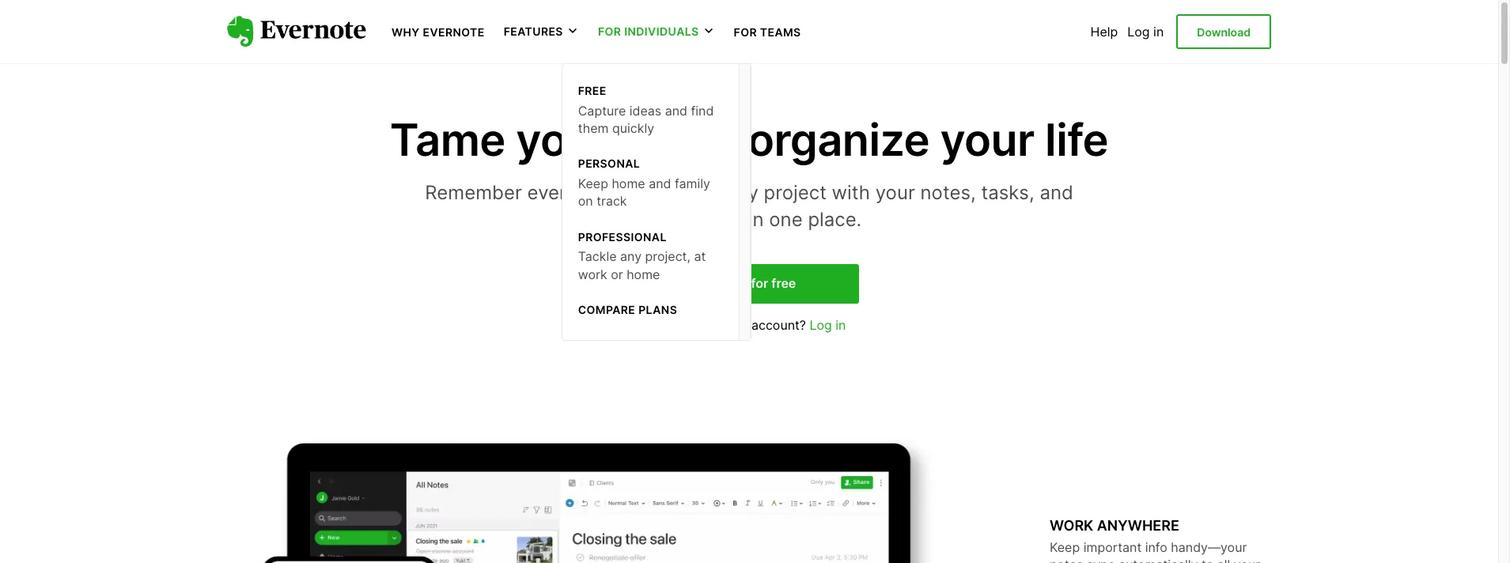 Task type: vqa. For each thing, say whether or not it's contained in the screenshot.


Task type: describe. For each thing, give the bounding box(es) containing it.
up
[[733, 276, 748, 292]]

1 vertical spatial log in link
[[810, 317, 846, 333]]

free
[[578, 84, 607, 97]]

plans
[[639, 303, 678, 317]]

sign
[[702, 276, 730, 292]]

home inside professional tackle any project, at work or home
[[627, 266, 660, 282]]

0 vertical spatial log in link
[[1128, 24, 1164, 40]]

tasks,
[[982, 181, 1035, 204]]

0 vertical spatial log
[[1128, 24, 1150, 40]]

them
[[578, 120, 609, 136]]

remember everything and tackle any project with your notes, tasks, and schedule all in one place.
[[425, 181, 1074, 231]]

and right tasks,
[[1040, 181, 1074, 204]]

important
[[1084, 540, 1142, 555]]

anywhere
[[1097, 517, 1180, 534]]

remember
[[425, 181, 522, 204]]

sync
[[1087, 557, 1115, 563]]

an
[[734, 317, 748, 333]]

sign up for free link
[[639, 265, 860, 304]]

any inside professional tackle any project, at work or home
[[620, 249, 642, 265]]

personal keep home and family on track
[[578, 157, 711, 209]]

free capture ideas and find them quickly
[[578, 84, 714, 136]]

0 horizontal spatial your
[[516, 113, 611, 167]]

sign up for free
[[702, 276, 796, 292]]

find
[[691, 103, 714, 118]]

why evernote
[[392, 25, 485, 39]]

features button
[[504, 24, 579, 39]]

with
[[832, 181, 870, 204]]

compare
[[578, 303, 636, 317]]

help
[[1091, 24, 1118, 40]]

everything
[[527, 181, 623, 204]]

2 horizontal spatial in
[[1154, 24, 1164, 40]]

all inside remember everything and tackle any project with your notes, tasks, and schedule all in one place.
[[723, 208, 743, 231]]

personal
[[578, 157, 640, 170]]

evernote
[[423, 25, 485, 39]]

for for for individuals
[[598, 25, 621, 38]]

work
[[1050, 517, 1094, 534]]

features
[[504, 25, 563, 38]]

project
[[764, 181, 827, 204]]

download link
[[1177, 14, 1272, 49]]

for individuals button
[[598, 24, 715, 39]]

tackle
[[667, 181, 721, 204]]

ideas
[[630, 103, 662, 118]]

and inside free capture ideas and find them quickly
[[665, 103, 688, 118]]

any inside remember everything and tackle any project with your notes, tasks, and schedule all in one place.
[[727, 181, 759, 204]]

download
[[1198, 25, 1251, 39]]

have
[[702, 317, 730, 333]]

log in
[[1128, 24, 1164, 40]]

keep inside work anywhere keep important info handy—your notes sync automatically to all you
[[1050, 540, 1080, 555]]

work,
[[621, 113, 737, 167]]

info
[[1146, 540, 1168, 555]]



Task type: locate. For each thing, give the bounding box(es) containing it.
0 vertical spatial any
[[727, 181, 759, 204]]

why
[[392, 25, 420, 39]]

any
[[727, 181, 759, 204], [620, 249, 642, 265]]

work anywhere keep important info handy—your notes sync automatically to all you
[[1050, 517, 1261, 563]]

1 horizontal spatial in
[[836, 317, 846, 333]]

tackle
[[578, 249, 617, 265]]

1 vertical spatial home
[[627, 266, 660, 282]]

for
[[598, 25, 621, 38], [734, 25, 757, 39]]

place.
[[808, 208, 862, 231]]

home inside personal keep home and family on track
[[612, 176, 645, 191]]

your inside remember everything and tackle any project with your notes, tasks, and schedule all in one place.
[[876, 181, 915, 204]]

log
[[1128, 24, 1150, 40], [810, 317, 832, 333]]

log right help
[[1128, 24, 1150, 40]]

1 horizontal spatial any
[[727, 181, 759, 204]]

quickly
[[612, 120, 655, 136]]

notes,
[[921, 181, 976, 204]]

your up everything
[[516, 113, 611, 167]]

and left find
[[665, 103, 688, 118]]

evernote ui on desktop and mobile image
[[227, 436, 987, 563]]

1 horizontal spatial your
[[876, 181, 915, 204]]

professional
[[578, 230, 667, 244]]

account?
[[752, 317, 806, 333]]

all left one
[[723, 208, 743, 231]]

in inside remember everything and tackle any project with your notes, tasks, and schedule all in one place.
[[748, 208, 764, 231]]

one
[[769, 208, 803, 231]]

keep inside personal keep home and family on track
[[578, 176, 608, 191]]

for teams link
[[734, 24, 801, 40]]

0 horizontal spatial in
[[748, 208, 764, 231]]

1 vertical spatial any
[[620, 249, 642, 265]]

0 vertical spatial in
[[1154, 24, 1164, 40]]

for individuals
[[598, 25, 699, 38]]

1 horizontal spatial for
[[734, 25, 757, 39]]

1 horizontal spatial log
[[1128, 24, 1150, 40]]

already have an account? log in
[[652, 317, 846, 333]]

keep up on
[[578, 176, 608, 191]]

and right track
[[628, 181, 662, 204]]

for
[[751, 276, 769, 292]]

compare plans
[[578, 303, 678, 317]]

schedule
[[637, 208, 718, 231]]

to
[[1202, 557, 1214, 563]]

0 horizontal spatial all
[[723, 208, 743, 231]]

0 horizontal spatial any
[[620, 249, 642, 265]]

2 horizontal spatial your
[[940, 113, 1035, 167]]

at
[[694, 249, 706, 265]]

0 horizontal spatial log
[[810, 317, 832, 333]]

tame your work, organize your life
[[390, 113, 1109, 167]]

2 vertical spatial in
[[836, 317, 846, 333]]

in right account?
[[836, 317, 846, 333]]

track
[[597, 193, 627, 209]]

your
[[516, 113, 611, 167], [940, 113, 1035, 167], [876, 181, 915, 204]]

for left individuals
[[598, 25, 621, 38]]

teams
[[760, 25, 801, 39]]

in left one
[[748, 208, 764, 231]]

any down the professional
[[620, 249, 642, 265]]

tame
[[390, 113, 506, 167]]

individuals
[[625, 25, 699, 38]]

home up track
[[612, 176, 645, 191]]

on
[[578, 193, 593, 209]]

professional tackle any project, at work or home
[[578, 230, 706, 282]]

your up tasks,
[[940, 113, 1035, 167]]

for teams
[[734, 25, 801, 39]]

for left teams at the right top
[[734, 25, 757, 39]]

log right account?
[[810, 317, 832, 333]]

for inside button
[[598, 25, 621, 38]]

in
[[1154, 24, 1164, 40], [748, 208, 764, 231], [836, 317, 846, 333]]

handy—your
[[1171, 540, 1247, 555]]

1 vertical spatial in
[[748, 208, 764, 231]]

home right or
[[627, 266, 660, 282]]

log in link
[[1128, 24, 1164, 40], [810, 317, 846, 333]]

evernote logo image
[[227, 16, 366, 47]]

for for for teams
[[734, 25, 757, 39]]

all inside work anywhere keep important info handy—your notes sync automatically to all you
[[1218, 557, 1231, 563]]

already
[[652, 317, 698, 333]]

notes
[[1050, 557, 1084, 563]]

all right to
[[1218, 557, 1231, 563]]

1 vertical spatial log
[[810, 317, 832, 333]]

keep
[[578, 176, 608, 191], [1050, 540, 1080, 555]]

1 horizontal spatial keep
[[1050, 540, 1080, 555]]

0 vertical spatial all
[[723, 208, 743, 231]]

capture
[[578, 103, 626, 118]]

life
[[1045, 113, 1109, 167]]

and inside personal keep home and family on track
[[649, 176, 671, 191]]

1 horizontal spatial all
[[1218, 557, 1231, 563]]

0 horizontal spatial for
[[598, 25, 621, 38]]

your right with
[[876, 181, 915, 204]]

and left family
[[649, 176, 671, 191]]

family
[[675, 176, 711, 191]]

compare plans link
[[578, 302, 723, 321]]

in right help
[[1154, 24, 1164, 40]]

or
[[611, 266, 623, 282]]

help link
[[1091, 24, 1118, 40]]

work
[[578, 266, 607, 282]]

home
[[612, 176, 645, 191], [627, 266, 660, 282]]

automatically
[[1119, 557, 1198, 563]]

0 horizontal spatial log in link
[[810, 317, 846, 333]]

keep up notes
[[1050, 540, 1080, 555]]

organize
[[748, 113, 930, 167]]

1 vertical spatial all
[[1218, 557, 1231, 563]]

1 horizontal spatial log in link
[[1128, 24, 1164, 40]]

and
[[665, 103, 688, 118], [649, 176, 671, 191], [628, 181, 662, 204], [1040, 181, 1074, 204]]

0 vertical spatial keep
[[578, 176, 608, 191]]

project,
[[645, 249, 691, 265]]

0 vertical spatial home
[[612, 176, 645, 191]]

0 horizontal spatial keep
[[578, 176, 608, 191]]

why evernote link
[[392, 24, 485, 40]]

free
[[772, 276, 796, 292]]

log in link right help
[[1128, 24, 1164, 40]]

all
[[723, 208, 743, 231], [1218, 557, 1231, 563]]

log in link right account?
[[810, 317, 846, 333]]

any right tackle
[[727, 181, 759, 204]]

1 vertical spatial keep
[[1050, 540, 1080, 555]]



